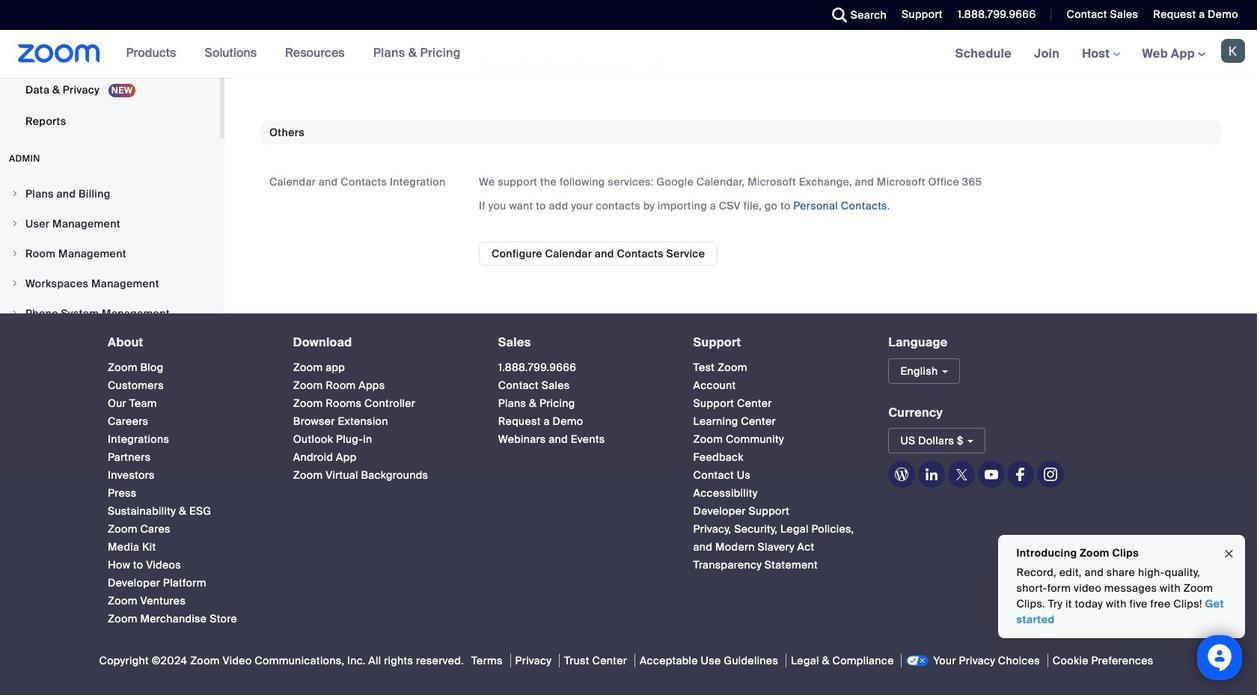 Task type: locate. For each thing, give the bounding box(es) containing it.
right image
[[10, 219, 19, 228], [10, 249, 19, 258], [10, 279, 19, 288]]

2 menu item from the top
[[0, 209, 220, 238]]

1 right image from the top
[[10, 219, 19, 228]]

0 vertical spatial right image
[[10, 219, 19, 228]]

right image
[[10, 189, 19, 198], [10, 309, 19, 318]]

2 vertical spatial right image
[[10, 279, 19, 288]]

1 vertical spatial right image
[[10, 249, 19, 258]]

product information navigation
[[115, 30, 472, 78]]

heading
[[108, 336, 266, 349], [293, 336, 471, 349], [498, 336, 666, 349], [693, 336, 862, 349]]

1 menu item from the top
[[0, 180, 220, 208]]

3 right image from the top
[[10, 279, 19, 288]]

4 menu item from the top
[[0, 269, 220, 298]]

0 vertical spatial right image
[[10, 189, 19, 198]]

profile picture image
[[1221, 39, 1245, 63]]

1 vertical spatial right image
[[10, 309, 19, 318]]

banner
[[0, 30, 1257, 79]]

menu item
[[0, 180, 220, 208], [0, 209, 220, 238], [0, 239, 220, 268], [0, 269, 220, 298], [0, 299, 220, 328]]



Task type: vqa. For each thing, say whether or not it's contained in the screenshot.
menu item
yes



Task type: describe. For each thing, give the bounding box(es) containing it.
meetings navigation
[[944, 30, 1257, 79]]

1 heading from the left
[[108, 336, 266, 349]]

3 menu item from the top
[[0, 239, 220, 268]]

4 heading from the left
[[693, 336, 862, 349]]

personal menu menu
[[0, 0, 220, 138]]

admin menu menu
[[0, 180, 220, 389]]

2 right image from the top
[[10, 309, 19, 318]]

2 heading from the left
[[293, 336, 471, 349]]

zoom logo image
[[18, 44, 100, 63]]

close image
[[1224, 545, 1235, 562]]

5 menu item from the top
[[0, 299, 220, 328]]

2 right image from the top
[[10, 249, 19, 258]]

3 heading from the left
[[498, 336, 666, 349]]

1 right image from the top
[[10, 189, 19, 198]]



